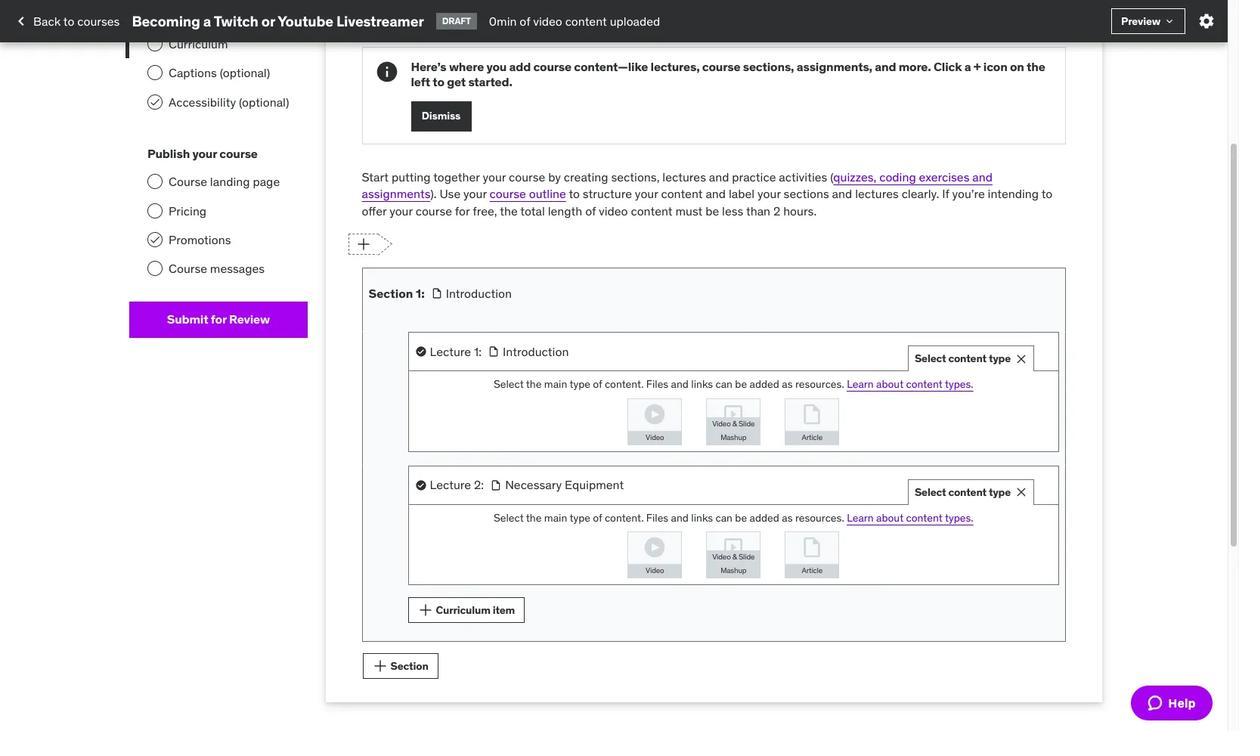 Task type: locate. For each thing, give the bounding box(es) containing it.
or
[[262, 12, 275, 30]]

completed image inside film & edit link
[[149, 9, 161, 21]]

2 mashup from the top
[[721, 566, 747, 576]]

curriculum for curriculum
[[169, 36, 228, 51]]

video button for necessary equipment
[[629, 532, 682, 578]]

0 vertical spatial lectures
[[663, 169, 706, 184]]

1 vertical spatial section
[[391, 659, 429, 673]]

1 lecture from the top
[[430, 344, 471, 359]]

completed element
[[147, 7, 163, 22], [147, 94, 163, 109], [147, 232, 163, 247]]

incomplete image inside course messages "link"
[[147, 261, 163, 276]]

a left +
[[965, 59, 971, 74]]

0 vertical spatial move image
[[1038, 344, 1053, 359]]

2 video button from the top
[[629, 532, 682, 578]]

1 video button from the top
[[629, 399, 682, 444]]

curriculum down film & edit
[[169, 36, 228, 51]]

course messages
[[169, 261, 265, 276]]

1 types. from the top
[[945, 377, 974, 391]]

0 vertical spatial dismiss button
[[410, 0, 471, 23]]

2 course from the top
[[169, 261, 207, 276]]

completed image inside the 'promotions' link
[[149, 234, 161, 246]]

section inside button
[[391, 659, 429, 673]]

video
[[712, 419, 731, 428], [646, 432, 664, 442], [712, 552, 731, 562], [646, 566, 664, 576]]

1 mashup from the top
[[721, 432, 747, 442]]

to up length
[[569, 186, 580, 201]]

2 video & slide mashup from the top
[[712, 552, 755, 576]]

1 vertical spatial mashup
[[721, 566, 747, 576]]

completed image left accessibility
[[149, 96, 161, 108]]

new curriculum item image
[[360, 316, 381, 337], [360, 449, 381, 471]]

preview button
[[1112, 8, 1186, 34]]

1 vertical spatial completed image
[[149, 96, 161, 108]]

0 vertical spatial video & slide mashup
[[712, 419, 755, 442]]

1 learn about content types. link from the top
[[847, 377, 974, 391]]

3 incomplete image from the top
[[147, 203, 163, 218]]

becoming a twitch or youtube livestreamer
[[132, 12, 424, 30]]

2 added from the top
[[750, 511, 780, 524]]

0 vertical spatial curriculum
[[169, 36, 228, 51]]

be inside if you're intending to offer your course for free, the total length of video content must be less than 2 hours.
[[706, 203, 719, 218]]

main for necessary equipment
[[544, 511, 567, 524]]

1 vertical spatial &
[[733, 419, 737, 428]]

a right film
[[203, 12, 211, 30]]

sections, left assignments,
[[743, 59, 794, 74]]

select
[[915, 352, 946, 365], [494, 377, 524, 391], [915, 485, 946, 499], [494, 511, 524, 524]]

to right intending
[[1042, 186, 1053, 201]]

2 vertical spatial incomplete image
[[147, 203, 163, 218]]

1: for section 1:
[[416, 286, 425, 301]]

1 vertical spatial as
[[782, 511, 793, 524]]

completed image left film
[[149, 9, 161, 21]]

learn for introduction
[[847, 377, 874, 391]]

lecture for lecture 2:
[[430, 477, 471, 493]]

be
[[706, 203, 719, 218], [735, 377, 747, 391], [735, 511, 747, 524]]

2 vertical spatial new curriculum item image
[[369, 656, 391, 677]]

1: right xsmall image
[[474, 344, 482, 359]]

0 vertical spatial select content type
[[915, 352, 1011, 365]]

0 vertical spatial files
[[646, 377, 669, 391]]

0 vertical spatial (optional)
[[220, 65, 270, 80]]

2
[[774, 203, 781, 218]]

start putting together your course by creating sections, lectures and practice activities (
[[362, 169, 834, 184]]

completed element left film
[[147, 7, 163, 22]]

2 vertical spatial &
[[733, 552, 737, 562]]

resources. for necessary equipment
[[795, 511, 845, 524]]

incomplete image for course
[[147, 174, 163, 189]]

0 vertical spatial main
[[544, 377, 567, 391]]

2 video & slide mashup button from the top
[[707, 532, 760, 578]]

lecture
[[430, 344, 471, 359], [430, 477, 471, 493]]

to inside "here's where you add course content—like lectures, course sections, assignments, and more. click a + icon on the left to get started."
[[433, 74, 444, 89]]

incomplete image down publish
[[147, 174, 163, 189]]

completed element left promotions
[[147, 232, 163, 247]]

1 can from the top
[[716, 377, 733, 391]]

(optional) up the accessibility (optional)
[[220, 65, 270, 80]]

more.
[[899, 59, 931, 74]]

&
[[195, 7, 202, 22], [733, 419, 737, 428], [733, 552, 737, 562]]

1 vertical spatial links
[[691, 511, 713, 524]]

2 article button from the top
[[786, 532, 839, 578]]

1 select the main type of content. files and links can be added as resources. learn about content types. from the top
[[494, 377, 974, 391]]

2 article from the top
[[802, 566, 823, 576]]

1 files from the top
[[646, 377, 669, 391]]

& for introduction
[[733, 419, 737, 428]]

2 main from the top
[[544, 511, 567, 524]]

1:
[[416, 286, 425, 301], [474, 344, 482, 359]]

course up pricing
[[169, 174, 207, 189]]

1 horizontal spatial a
[[965, 59, 971, 74]]

dismiss up 'draft'
[[421, 1, 460, 14]]

for down use
[[455, 203, 470, 218]]

xsmall image left lecture 2:
[[415, 479, 427, 491]]

1 article button from the top
[[786, 399, 839, 444]]

lecture for lecture 1:
[[430, 344, 471, 359]]

2 as from the top
[[782, 511, 793, 524]]

xsmall image
[[1164, 15, 1176, 27], [431, 287, 443, 299], [488, 346, 500, 358], [490, 479, 502, 491], [415, 479, 427, 491]]

lecture right xsmall image
[[430, 344, 471, 359]]

medium image
[[12, 12, 30, 30]]

expand image
[[1015, 476, 1033, 494]]

dismiss down 'get'
[[422, 109, 461, 123]]

select content type left close image
[[915, 485, 1011, 499]]

0 horizontal spatial sections,
[[611, 169, 660, 184]]

1 as from the top
[[782, 377, 793, 391]]

dismiss
[[421, 1, 460, 14], [422, 109, 461, 123]]

course down promotions
[[169, 261, 207, 276]]

incomplete image
[[147, 65, 163, 80], [147, 174, 163, 189], [147, 203, 163, 218]]

1 vertical spatial new curriculum item image
[[415, 600, 436, 621]]

0 vertical spatial introduction
[[446, 286, 512, 301]]

assignments
[[362, 186, 430, 201]]

2 content. from the top
[[605, 511, 644, 524]]

1 vertical spatial a
[[965, 59, 971, 74]]

0 vertical spatial article button
[[786, 399, 839, 444]]

2 lecture from the top
[[430, 477, 471, 493]]

1 article from the top
[[802, 432, 823, 442]]

add
[[509, 59, 531, 74]]

xsmall image right section 1:
[[431, 287, 443, 299]]

video & slide mashup
[[712, 419, 755, 442], [712, 552, 755, 576]]

0 vertical spatial learn
[[847, 377, 874, 391]]

page
[[253, 174, 280, 189]]

0 vertical spatial section
[[369, 286, 413, 301]]

about
[[877, 377, 904, 391], [877, 511, 904, 524]]

here's where you add course content—like lectures, course sections, assignments, and more. click a + icon on the left to get started.
[[411, 59, 1046, 89]]

types. for necessary equipment
[[945, 511, 974, 524]]

1 course from the top
[[169, 174, 207, 189]]

0 vertical spatial course
[[169, 174, 207, 189]]

2 vertical spatial completed element
[[147, 232, 163, 247]]

files for necessary equipment
[[646, 511, 669, 524]]

2 learn about content types. link from the top
[[847, 511, 974, 524]]

courses
[[77, 13, 120, 29]]

promotions link
[[129, 225, 307, 254]]

1 move image from the top
[[1038, 344, 1053, 359]]

1 resources. from the top
[[795, 377, 845, 391]]

video inside if you're intending to offer your course for free, the total length of video content must be less than 2 hours.
[[599, 203, 628, 218]]

sections,
[[743, 59, 794, 74], [611, 169, 660, 184]]

0 vertical spatial completed element
[[147, 7, 163, 22]]

1 vertical spatial article
[[802, 566, 823, 576]]

1 vertical spatial slide
[[739, 552, 755, 562]]

curriculum inside "curriculum" link
[[169, 36, 228, 51]]

completed element inside accessibility (optional) link
[[147, 94, 163, 109]]

1 horizontal spatial curriculum
[[436, 603, 491, 617]]

3 completed element from the top
[[147, 232, 163, 247]]

1 completed element from the top
[[147, 7, 163, 22]]

must
[[676, 203, 703, 218]]

0 vertical spatial new curriculum item image
[[360, 316, 381, 337]]

1 vertical spatial video & slide mashup
[[712, 552, 755, 576]]

2 completed image from the top
[[149, 96, 161, 108]]

section for section 1:
[[369, 286, 413, 301]]

as for introduction
[[782, 377, 793, 391]]

new curriculum item image inside curriculum item button
[[415, 600, 436, 621]]

1 vertical spatial learn
[[847, 511, 874, 524]]

lecture left the 2:
[[430, 477, 471, 493]]

get
[[447, 74, 466, 89]]

incomplete image
[[147, 36, 163, 51], [147, 261, 163, 276]]

move image right expand image
[[1038, 478, 1053, 493]]

1 vertical spatial course
[[169, 261, 207, 276]]

section
[[369, 286, 413, 301], [391, 659, 429, 673]]

video
[[533, 13, 562, 29], [599, 203, 628, 218]]

select content type for necessary equipment
[[915, 485, 1011, 499]]

course right lectures,
[[702, 59, 741, 74]]

1 vertical spatial move image
[[1038, 478, 1053, 493]]

incomplete image down becoming
[[147, 36, 163, 51]]

article button for necessary equipment
[[786, 532, 839, 578]]

1 learn from the top
[[847, 377, 874, 391]]

course down ). on the left top
[[416, 203, 452, 218]]

quizzes, coding exercises and assignments link
[[362, 169, 993, 201]]

0 vertical spatial be
[[706, 203, 719, 218]]

1 vertical spatial content.
[[605, 511, 644, 524]]

course up course outline link
[[509, 169, 545, 184]]

move image
[[1038, 344, 1053, 359], [1038, 478, 1053, 493]]

to left 'get'
[[433, 74, 444, 89]]

course inside "link"
[[169, 261, 207, 276]]

practice
[[732, 169, 776, 184]]

1 vertical spatial learn about content types. link
[[847, 511, 974, 524]]

1 horizontal spatial sections,
[[743, 59, 794, 74]]

1 vertical spatial video button
[[629, 532, 682, 578]]

incomplete image inside course landing page link
[[147, 174, 163, 189]]

(optional)
[[220, 65, 270, 80], [239, 94, 289, 109]]

0 vertical spatial select the main type of content. files and links can be added as resources. learn about content types.
[[494, 377, 974, 391]]

incomplete image left pricing
[[147, 203, 163, 218]]

video & slide mashup for introduction
[[712, 419, 755, 442]]

2 slide from the top
[[739, 552, 755, 562]]

completed element inside film & edit link
[[147, 7, 163, 22]]

1 added from the top
[[750, 377, 780, 391]]

1 horizontal spatial 1:
[[474, 344, 482, 359]]

0 vertical spatial incomplete image
[[147, 65, 163, 80]]

1 vertical spatial files
[[646, 511, 669, 524]]

mashup for introduction
[[721, 432, 747, 442]]

livestreamer
[[337, 12, 424, 30]]

completed image inside accessibility (optional) link
[[149, 96, 161, 108]]

main
[[544, 377, 567, 391], [544, 511, 567, 524]]

1 vertical spatial incomplete image
[[147, 261, 163, 276]]

1 video & slide mashup from the top
[[712, 419, 755, 442]]

2 incomplete image from the top
[[147, 174, 163, 189]]

1 select content type from the top
[[915, 352, 1011, 365]]

1 vertical spatial article button
[[786, 532, 839, 578]]

dismiss button down 'get'
[[411, 101, 472, 131]]

1 vertical spatial introduction
[[503, 344, 569, 359]]

2 files from the top
[[646, 511, 669, 524]]

type
[[989, 352, 1011, 365], [570, 377, 591, 391], [989, 485, 1011, 499], [570, 511, 591, 524]]

1 vertical spatial select the main type of content. files and links can be added as resources. learn about content types.
[[494, 511, 974, 524]]

video down structure
[[599, 203, 628, 218]]

on
[[1010, 59, 1025, 74]]

content—like
[[574, 59, 648, 74]]

back to courses link
[[12, 8, 120, 34]]

draft
[[442, 15, 471, 26]]

intending
[[988, 186, 1039, 201]]

1 incomplete image from the top
[[147, 36, 163, 51]]

as for necessary equipment
[[782, 511, 793, 524]]

completed element for film
[[147, 7, 163, 22]]

lectures,
[[651, 59, 700, 74]]

types.
[[945, 377, 974, 391], [945, 511, 974, 524]]

0 vertical spatial dismiss
[[421, 1, 460, 14]]

for left review
[[211, 312, 227, 327]]

1 vertical spatial 1:
[[474, 344, 482, 359]]

learn about content types. link for necessary equipment
[[847, 511, 974, 524]]

2 types. from the top
[[945, 511, 974, 524]]

quizzes, coding exercises and assignments
[[362, 169, 993, 201]]

course messages link
[[129, 254, 307, 283]]

completed image for film
[[149, 9, 161, 21]]

video & slide mashup button for introduction
[[707, 399, 760, 444]]

curriculum inside curriculum item button
[[436, 603, 491, 617]]

1 vertical spatial video
[[599, 203, 628, 218]]

1 vertical spatial can
[[716, 511, 733, 524]]

1 content. from the top
[[605, 377, 644, 391]]

2 incomplete image from the top
[[147, 261, 163, 276]]

slide for necessary equipment
[[739, 552, 755, 562]]

incomplete image for captions
[[147, 65, 163, 80]]

added
[[750, 377, 780, 391], [750, 511, 780, 524]]

0 vertical spatial learn about content types. link
[[847, 377, 974, 391]]

article button
[[786, 399, 839, 444], [786, 532, 839, 578]]

1 video & slide mashup button from the top
[[707, 399, 760, 444]]

0 vertical spatial 1:
[[416, 286, 425, 301]]

new curriculum item image for section
[[369, 656, 391, 677]]

1 vertical spatial (optional)
[[239, 94, 289, 109]]

captions (optional) link
[[129, 58, 307, 88]]

0 horizontal spatial for
[[211, 312, 227, 327]]

course
[[533, 59, 572, 74], [702, 59, 741, 74], [220, 146, 258, 161], [509, 169, 545, 184], [490, 186, 526, 201], [416, 203, 452, 218]]

1 completed image from the top
[[149, 9, 161, 21]]

than
[[746, 203, 771, 218]]

0 vertical spatial lecture
[[430, 344, 471, 359]]

1 vertical spatial completed element
[[147, 94, 163, 109]]

exercises
[[919, 169, 970, 184]]

curriculum
[[169, 36, 228, 51], [436, 603, 491, 617]]

2 move image from the top
[[1038, 478, 1053, 493]]

2 select content type from the top
[[915, 485, 1011, 499]]

incomplete image inside captions (optional) link
[[147, 65, 163, 80]]

0 vertical spatial about
[[877, 377, 904, 391]]

review
[[229, 312, 270, 327]]

lecture 1:
[[430, 344, 482, 359]]

0 vertical spatial article
[[802, 432, 823, 442]]

for inside if you're intending to offer your course for free, the total length of video content must be less than 2 hours.
[[455, 203, 470, 218]]

1 vertical spatial types.
[[945, 511, 974, 524]]

putting
[[392, 169, 431, 184]]

2 about from the top
[[877, 511, 904, 524]]

(optional) down captions (optional)
[[239, 94, 289, 109]]

xsmall image right the 2:
[[490, 479, 502, 491]]

1 vertical spatial dismiss
[[422, 109, 461, 123]]

2 completed element from the top
[[147, 94, 163, 109]]

length
[[548, 203, 583, 218]]

content inside if you're intending to offer your course for free, the total length of video content must be less than 2 hours.
[[631, 203, 673, 218]]

edit
[[205, 7, 226, 22]]

0 vertical spatial slide
[[739, 419, 755, 428]]

0 horizontal spatial a
[[203, 12, 211, 30]]

publish
[[147, 146, 190, 161]]

resources.
[[795, 377, 845, 391], [795, 511, 845, 524]]

completed element left accessibility
[[147, 94, 163, 109]]

0 vertical spatial video button
[[629, 399, 682, 444]]

0 vertical spatial completed image
[[149, 9, 161, 21]]

0 vertical spatial incomplete image
[[147, 36, 163, 51]]

video right 0min in the top left of the page
[[533, 13, 562, 29]]

lectures down coding
[[855, 186, 899, 201]]

2 learn from the top
[[847, 511, 874, 524]]

0 vertical spatial mashup
[[721, 432, 747, 442]]

1 vertical spatial about
[[877, 511, 904, 524]]

incomplete image left course messages
[[147, 261, 163, 276]]

hours.
[[784, 203, 817, 218]]

0 vertical spatial video & slide mashup button
[[707, 399, 760, 444]]

pricing link
[[129, 196, 307, 225]]

1 vertical spatial curriculum
[[436, 603, 491, 617]]

xsmall image right preview
[[1164, 15, 1176, 27]]

0 horizontal spatial lectures
[[663, 169, 706, 184]]

1 vertical spatial new curriculum item image
[[360, 449, 381, 471]]

new curriculum item image inside section button
[[369, 656, 391, 677]]

a inside "here's where you add course content—like lectures, course sections, assignments, and more. click a + icon on the left to get started."
[[965, 59, 971, 74]]

to right back
[[63, 13, 74, 29]]

1 vertical spatial incomplete image
[[147, 174, 163, 189]]

submit
[[167, 312, 208, 327]]

1: up xsmall image
[[416, 286, 425, 301]]

lectures up ). use your course outline to structure your content and label your sections and lectures clearly. on the top of page
[[663, 169, 706, 184]]

learn
[[847, 377, 874, 391], [847, 511, 874, 524]]

1 vertical spatial video & slide mashup button
[[707, 532, 760, 578]]

sections, inside "here's where you add course content—like lectures, course sections, assignments, and more. click a + icon on the left to get started."
[[743, 59, 794, 74]]

can for necessary equipment
[[716, 511, 733, 524]]

of inside if you're intending to offer your course for free, the total length of video content must be less than 2 hours.
[[585, 203, 596, 218]]

1 vertical spatial resources.
[[795, 511, 845, 524]]

completed image
[[149, 9, 161, 21], [149, 96, 161, 108], [149, 234, 161, 246]]

links
[[691, 377, 713, 391], [691, 511, 713, 524]]

0 vertical spatial can
[[716, 377, 733, 391]]

learn about content types. link
[[847, 377, 974, 391], [847, 511, 974, 524]]

1 vertical spatial added
[[750, 511, 780, 524]]

0 vertical spatial video
[[533, 13, 562, 29]]

1 slide from the top
[[739, 419, 755, 428]]

curriculum left item
[[436, 603, 491, 617]]

1 vertical spatial main
[[544, 511, 567, 524]]

1 main from the top
[[544, 377, 567, 391]]

1 vertical spatial lecture
[[430, 477, 471, 493]]

0 horizontal spatial 1:
[[416, 286, 425, 301]]

0 vertical spatial sections,
[[743, 59, 794, 74]]

the inside "here's where you add course content—like lectures, course sections, assignments, and more. click a + icon on the left to get started."
[[1027, 59, 1046, 74]]

item
[[493, 603, 515, 617]]

1 vertical spatial lectures
[[855, 186, 899, 201]]

0 vertical spatial added
[[750, 377, 780, 391]]

0 vertical spatial content.
[[605, 377, 644, 391]]

you
[[487, 59, 507, 74]]

1 links from the top
[[691, 377, 713, 391]]

3 completed image from the top
[[149, 234, 161, 246]]

2 vertical spatial completed image
[[149, 234, 161, 246]]

1 incomplete image from the top
[[147, 65, 163, 80]]

introduction
[[446, 286, 512, 301], [503, 344, 569, 359]]

xsmall image
[[415, 346, 427, 358]]

completed image left promotions
[[149, 234, 161, 246]]

& for necessary equipment
[[733, 552, 737, 562]]

dismiss for bottom 'dismiss' button
[[422, 109, 461, 123]]

completed element for accessibility
[[147, 94, 163, 109]]

0 horizontal spatial curriculum
[[169, 36, 228, 51]]

2 can from the top
[[716, 511, 733, 524]]

curriculum item button
[[408, 598, 525, 623]]

2 links from the top
[[691, 511, 713, 524]]

0 vertical spatial links
[[691, 377, 713, 391]]

2 select the main type of content. files and links can be added as resources. learn about content types. from the top
[[494, 511, 974, 524]]

for
[[455, 203, 470, 218], [211, 312, 227, 327]]

here's
[[411, 59, 447, 74]]

main for introduction
[[544, 377, 567, 391]]

dismiss button up here's
[[410, 0, 471, 23]]

dismiss button
[[410, 0, 471, 23], [411, 101, 472, 131]]

the inside if you're intending to offer your course for free, the total length of video content must be less than 2 hours.
[[500, 203, 518, 218]]

necessary
[[505, 477, 562, 493]]

2 vertical spatial be
[[735, 511, 747, 524]]

move image right expand icon
[[1038, 344, 1053, 359]]

about for necessary equipment
[[877, 511, 904, 524]]

new curriculum item image
[[353, 234, 374, 255], [415, 600, 436, 621], [369, 656, 391, 677]]

select content type left close icon
[[915, 352, 1011, 365]]

incomplete image left the captions
[[147, 65, 163, 80]]

1 vertical spatial be
[[735, 377, 747, 391]]

1 about from the top
[[877, 377, 904, 391]]

course up landing
[[220, 146, 258, 161]]

(optional) for accessibility (optional)
[[239, 94, 289, 109]]

files for introduction
[[646, 377, 669, 391]]

0 vertical spatial as
[[782, 377, 793, 391]]

select the main type of content. files and links can be added as resources. learn about content types.
[[494, 377, 974, 391], [494, 511, 974, 524]]

2 resources. from the top
[[795, 511, 845, 524]]

1 vertical spatial for
[[211, 312, 227, 327]]

necessary equipment
[[505, 477, 624, 493]]

sections, up structure
[[611, 169, 660, 184]]

0 vertical spatial &
[[195, 7, 202, 22]]

incomplete image inside "curriculum" link
[[147, 36, 163, 51]]

mashup
[[721, 432, 747, 442], [721, 566, 747, 576]]

select the main type of content. files and links can be added as resources. learn about content types. for introduction
[[494, 377, 974, 391]]

1 vertical spatial dismiss button
[[411, 101, 472, 131]]

). use your course outline to structure your content and label your sections and lectures clearly.
[[430, 186, 939, 201]]



Task type: describe. For each thing, give the bounding box(es) containing it.
learn for necessary equipment
[[847, 511, 874, 524]]

pricing
[[169, 203, 207, 218]]

0min
[[489, 13, 517, 29]]

article for necessary equipment
[[802, 566, 823, 576]]

incomplete image inside pricing link
[[147, 203, 163, 218]]

be for introduction
[[735, 377, 747, 391]]

messages
[[210, 261, 265, 276]]

content. for introduction
[[605, 377, 644, 391]]

label
[[729, 186, 755, 201]]

assignments,
[[797, 59, 873, 74]]

expand image
[[1015, 343, 1033, 361]]

close image
[[1014, 485, 1029, 500]]

course settings image
[[1198, 12, 1216, 30]]

mashup for necessary equipment
[[721, 566, 747, 576]]

back
[[33, 13, 61, 29]]

course landing page link
[[129, 167, 307, 196]]

back to courses
[[33, 13, 120, 29]]

film & edit link
[[129, 0, 307, 29]]

links for introduction
[[691, 377, 713, 391]]

landing
[[210, 174, 250, 189]]

article button for introduction
[[786, 399, 839, 444]]

less
[[722, 203, 744, 218]]

resources. for introduction
[[795, 377, 845, 391]]

to inside back to courses link
[[63, 13, 74, 29]]

icon
[[984, 59, 1008, 74]]

select the main type of content. files and links can be added as resources. learn about content types. for necessary equipment
[[494, 511, 974, 524]]

course for course landing page
[[169, 174, 207, 189]]

section button
[[363, 653, 438, 679]]

(
[[831, 169, 834, 184]]

video & slide mashup for necessary equipment
[[712, 552, 755, 576]]

0 horizontal spatial video
[[533, 13, 562, 29]]

links for necessary equipment
[[691, 511, 713, 524]]

creating
[[564, 169, 608, 184]]

2:
[[474, 477, 484, 493]]

xsmall image right lecture 1:
[[488, 346, 500, 358]]

total
[[521, 203, 545, 218]]

move image for necessary equipment
[[1038, 478, 1053, 493]]

1 vertical spatial sections,
[[611, 169, 660, 184]]

xsmall image inside 'preview' dropdown button
[[1164, 15, 1176, 27]]

0 vertical spatial new curriculum item image
[[353, 234, 374, 255]]

(optional) for captions (optional)
[[220, 65, 270, 80]]

outline
[[529, 186, 566, 201]]

video & slide mashup button for necessary equipment
[[707, 532, 760, 578]]

accessibility (optional) link
[[129, 88, 307, 117]]

types. for introduction
[[945, 377, 974, 391]]

section for section
[[391, 659, 429, 673]]

for inside button
[[211, 312, 227, 327]]

completed image for accessibility
[[149, 96, 161, 108]]

added for necessary equipment
[[750, 511, 780, 524]]

).
[[430, 186, 437, 201]]

+
[[974, 59, 981, 74]]

left
[[411, 74, 430, 89]]

move image for introduction
[[1038, 344, 1053, 359]]

new curriculum item image for curriculum item
[[415, 600, 436, 621]]

if you're intending to offer your course for free, the total length of video content must be less than 2 hours.
[[362, 186, 1053, 218]]

coding
[[880, 169, 916, 184]]

together
[[433, 169, 480, 184]]

course outline link
[[490, 186, 566, 201]]

video button for introduction
[[629, 399, 682, 444]]

sections
[[784, 186, 829, 201]]

becoming
[[132, 12, 200, 30]]

offer
[[362, 203, 387, 218]]

captions (optional)
[[169, 65, 270, 80]]

1: for lecture 1:
[[474, 344, 482, 359]]

click
[[934, 59, 962, 74]]

preview
[[1122, 14, 1161, 28]]

accessibility (optional)
[[169, 94, 289, 109]]

your inside if you're intending to offer your course for free, the total length of video content must be less than 2 hours.
[[390, 203, 413, 218]]

free,
[[473, 203, 497, 218]]

1 horizontal spatial lectures
[[855, 186, 899, 201]]

course landing page
[[169, 174, 280, 189]]

you're
[[952, 186, 985, 201]]

slide for introduction
[[739, 419, 755, 428]]

use
[[440, 186, 461, 201]]

to inside if you're intending to offer your course for free, the total length of video content must be less than 2 hours.
[[1042, 186, 1053, 201]]

incomplete image for course messages
[[147, 261, 163, 276]]

publish your course
[[147, 146, 258, 161]]

youtube
[[278, 12, 333, 30]]

0 vertical spatial a
[[203, 12, 211, 30]]

quizzes,
[[834, 169, 877, 184]]

accessibility
[[169, 94, 236, 109]]

submit for review button
[[129, 302, 307, 338]]

and inside "here's where you add course content—like lectures, course sections, assignments, and more. click a + icon on the left to get started."
[[875, 59, 896, 74]]

started.
[[468, 74, 513, 89]]

can for introduction
[[716, 377, 733, 391]]

0min of video content uploaded
[[489, 13, 660, 29]]

structure
[[583, 186, 632, 201]]

film
[[169, 7, 192, 22]]

captions
[[169, 65, 217, 80]]

introduction for xsmall icon on the right of lecture 1:
[[503, 344, 569, 359]]

lecture 2:
[[430, 477, 484, 493]]

and inside quizzes, coding exercises and assignments
[[973, 169, 993, 184]]

course right add
[[533, 59, 572, 74]]

activities
[[779, 169, 828, 184]]

incomplete image for curriculum
[[147, 36, 163, 51]]

select content type for introduction
[[915, 352, 1011, 365]]

course up free,
[[490, 186, 526, 201]]

section 1:
[[369, 286, 425, 301]]

learn about content types. link for introduction
[[847, 377, 974, 391]]

completed element inside the 'promotions' link
[[147, 232, 163, 247]]

twitch
[[214, 12, 258, 30]]

clearly.
[[902, 186, 939, 201]]

curriculum item
[[436, 603, 515, 617]]

if
[[942, 186, 950, 201]]

introduction for xsmall icon on the right of section 1:
[[446, 286, 512, 301]]

course for course messages
[[169, 261, 207, 276]]

1 new curriculum item image from the top
[[360, 316, 381, 337]]

added for introduction
[[750, 377, 780, 391]]

about for introduction
[[877, 377, 904, 391]]

equipment
[[565, 477, 624, 493]]

course inside if you're intending to offer your course for free, the total length of video content must be less than 2 hours.
[[416, 203, 452, 218]]

curriculum for curriculum item
[[436, 603, 491, 617]]

be for necessary equipment
[[735, 511, 747, 524]]

article for introduction
[[802, 432, 823, 442]]

content. for necessary equipment
[[605, 511, 644, 524]]

dismiss for the topmost 'dismiss' button
[[421, 1, 460, 14]]

close image
[[1014, 351, 1029, 366]]

curriculum link
[[129, 29, 307, 58]]

2 new curriculum item image from the top
[[360, 449, 381, 471]]

submit for review
[[167, 312, 270, 327]]

film & edit
[[169, 7, 226, 22]]

promotions
[[169, 232, 231, 247]]

uploaded
[[610, 13, 660, 29]]

by
[[548, 169, 561, 184]]



Task type: vqa. For each thing, say whether or not it's contained in the screenshot.
the top-
no



